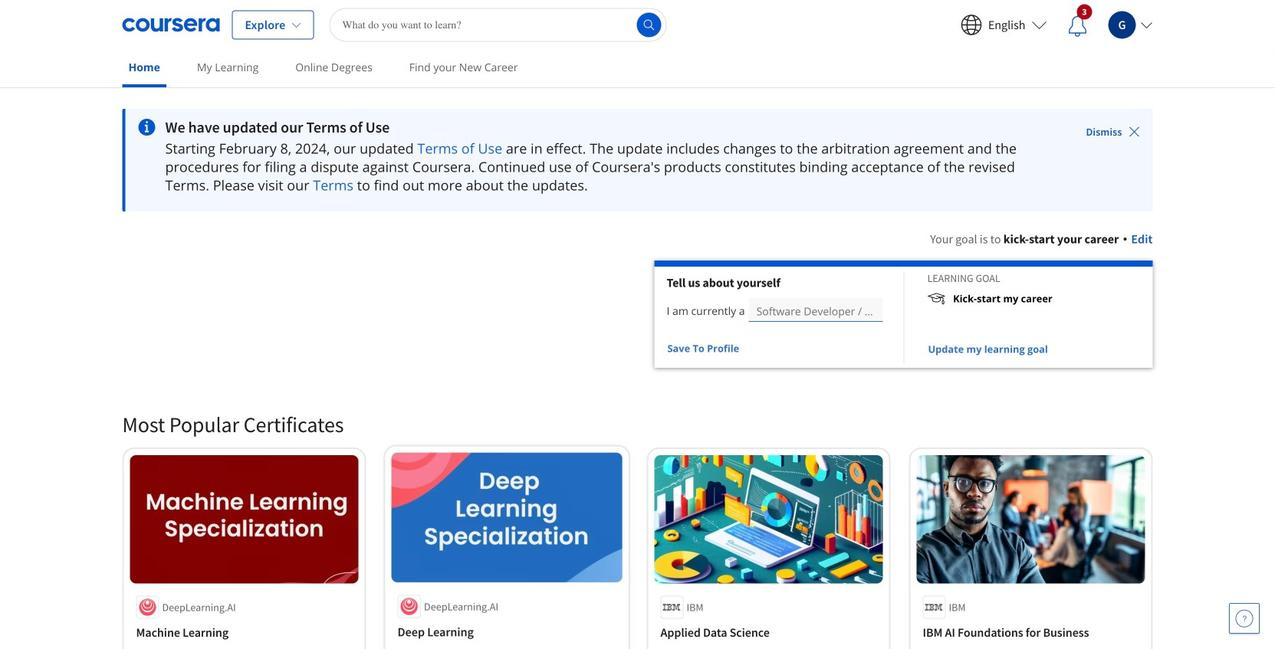 Task type: locate. For each thing, give the bounding box(es) containing it.
help center image
[[1235, 610, 1254, 628]]

main content
[[0, 90, 1275, 649]]

None search field
[[329, 8, 667, 42]]

coursera image
[[122, 13, 220, 37]]

status
[[740, 348, 748, 352]]

most popular certificates collection element
[[113, 386, 1162, 649]]

information: we have updated our terms of use element
[[165, 118, 1043, 136]]



Task type: vqa. For each thing, say whether or not it's contained in the screenshot.
CREATE
no



Task type: describe. For each thing, give the bounding box(es) containing it.
What do you want to learn? text field
[[329, 8, 667, 42]]



